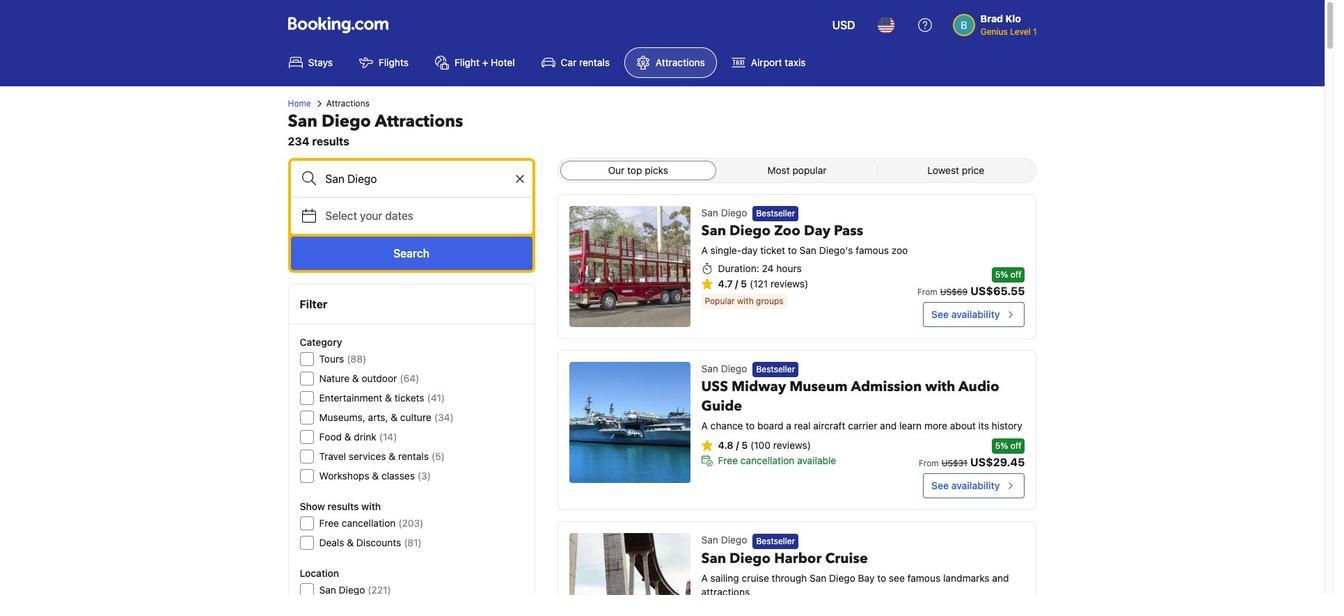 Task type: describe. For each thing, give the bounding box(es) containing it.
more
[[924, 420, 947, 432]]

classes
[[381, 470, 415, 482]]

from for with
[[919, 458, 939, 469]]

most
[[767, 164, 790, 176]]

see for pass
[[931, 308, 949, 320]]

2 vertical spatial with
[[361, 500, 381, 512]]

location
[[300, 567, 339, 579]]

5 for 4.7 / 5
[[741, 278, 747, 290]]

san inside san diego attractions 234 results
[[288, 110, 317, 133]]

uss
[[701, 378, 728, 396]]

1 vertical spatial attractions
[[326, 98, 370, 109]]

diego up single-
[[721, 207, 747, 219]]

tours (88)
[[319, 353, 366, 365]]

usd button
[[824, 8, 864, 42]]

see availability for uss midway museum admission with audio guide
[[931, 480, 1000, 492]]

& for tickets
[[385, 392, 392, 404]]

san diego harbor cruise image
[[569, 533, 690, 595]]

most popular
[[767, 164, 827, 176]]

(121
[[750, 278, 768, 290]]

see for with
[[931, 480, 949, 492]]

booking.com image
[[288, 17, 388, 33]]

popular
[[705, 296, 735, 306]]

select
[[325, 210, 357, 222]]

(34)
[[434, 411, 454, 423]]

4.7 / 5 (121 reviews)
[[718, 278, 808, 290]]

reviews) for 4.7 / 5 (121 reviews)
[[771, 278, 808, 290]]

midway
[[732, 378, 786, 396]]

& down (14)
[[389, 450, 396, 462]]

usd
[[832, 19, 855, 31]]

learn
[[899, 420, 922, 432]]

and for admission
[[880, 420, 897, 432]]

bestseller for harbor
[[756, 536, 795, 546]]

to inside san diego harbor cruise a sailing cruise through san diego bay to see famous landmarks and attractions
[[877, 572, 886, 584]]

brad
[[981, 13, 1003, 24]]

show results with
[[300, 500, 381, 512]]

admission
[[851, 378, 922, 396]]

24
[[762, 263, 774, 274]]

flight + hotel
[[455, 56, 515, 68]]

through
[[772, 572, 807, 584]]

day
[[804, 222, 830, 240]]

landmarks
[[943, 572, 990, 584]]

sailing
[[710, 572, 739, 584]]

home link
[[288, 97, 311, 110]]

results inside san diego attractions 234 results
[[312, 135, 349, 148]]

(14)
[[379, 431, 397, 443]]

board
[[757, 420, 784, 432]]

about
[[950, 420, 976, 432]]

& for outdoor
[[352, 372, 359, 384]]

& for classes
[[372, 470, 379, 482]]

car
[[561, 56, 577, 68]]

& for drink
[[344, 431, 351, 443]]

from for pass
[[917, 287, 937, 297]]

diego up cruise
[[730, 549, 771, 568]]

lowest price
[[927, 164, 984, 176]]

us$65.55
[[970, 285, 1025, 297]]

lowest
[[927, 164, 959, 176]]

uss midway museum admission with audio guide a chance to board a real aircraft carrier and learn more about its history
[[701, 378, 1022, 432]]

to for midway
[[746, 420, 755, 432]]

san diego zoo day pass a single-day ticket to san diego's famous zoo
[[701, 222, 908, 256]]

pass
[[834, 222, 863, 240]]

free for free cancellation available
[[718, 455, 738, 467]]

san diego attractions 234 results
[[288, 110, 463, 148]]

to for diego
[[788, 245, 797, 256]]

5% for uss midway museum admission with audio guide
[[995, 441, 1008, 451]]

1 horizontal spatial rentals
[[579, 56, 610, 68]]

your
[[360, 210, 382, 222]]

popular
[[792, 164, 827, 176]]

deals
[[319, 537, 344, 549]]

5 for 4.8 / 5
[[742, 439, 748, 451]]

entertainment & tickets (41)
[[319, 392, 445, 404]]

search
[[393, 247, 429, 260]]

a inside san diego zoo day pass a single-day ticket to san diego's famous zoo
[[701, 245, 708, 256]]

(81)
[[404, 537, 422, 549]]

4.7
[[718, 278, 733, 290]]

zoo
[[892, 245, 908, 256]]

uss midway museum admission with audio guide image
[[569, 362, 690, 483]]

day
[[741, 245, 758, 256]]

0 horizontal spatial rentals
[[398, 450, 429, 462]]

picks
[[645, 164, 668, 176]]

availability for uss midway museum admission with audio guide
[[951, 480, 1000, 492]]

bestseller for museum
[[756, 364, 795, 375]]

search button
[[291, 237, 532, 270]]

guide
[[701, 397, 742, 416]]

stays
[[308, 56, 333, 68]]

travel
[[319, 450, 346, 462]]

top
[[627, 164, 642, 176]]

free cancellation (203)
[[319, 517, 423, 529]]

its
[[978, 420, 989, 432]]

price
[[962, 164, 984, 176]]

audio
[[959, 378, 999, 396]]

hotel
[[491, 56, 515, 68]]

us$31
[[942, 458, 968, 469]]

Where are you going? search field
[[291, 161, 532, 197]]

/ for 4.7
[[735, 278, 738, 290]]

filter
[[300, 298, 328, 310]]

(88)
[[347, 353, 366, 365]]

museum
[[790, 378, 848, 396]]

diego inside san diego zoo day pass a single-day ticket to san diego's famous zoo
[[730, 222, 771, 240]]

arts,
[[368, 411, 388, 423]]

flights
[[379, 56, 409, 68]]

5% for san diego zoo day pass
[[995, 269, 1008, 280]]

duration: 24 hours
[[718, 263, 802, 274]]

& right arts,
[[391, 411, 398, 423]]

carrier
[[848, 420, 877, 432]]

genius
[[981, 26, 1008, 37]]

availability for san diego zoo day pass
[[951, 308, 1000, 320]]

our
[[608, 164, 625, 176]]

attractions
[[701, 586, 750, 595]]

stays link
[[277, 47, 345, 78]]

1 vertical spatial results
[[328, 500, 359, 512]]

attractions link
[[624, 47, 717, 78]]



Task type: vqa. For each thing, say whether or not it's contained in the screenshot.
BOOKING.COM FOR BUSINESS
no



Task type: locate. For each thing, give the bounding box(es) containing it.
museums, arts, & culture (34)
[[319, 411, 454, 423]]

availability
[[951, 308, 1000, 320], [951, 480, 1000, 492]]

2 see from the top
[[931, 480, 949, 492]]

2 bestseller from the top
[[756, 364, 795, 375]]

+
[[482, 56, 488, 68]]

off inside 5% off from us$69 us$65.55
[[1011, 269, 1022, 280]]

2 vertical spatial attractions
[[375, 110, 463, 133]]

results down "workshops"
[[328, 500, 359, 512]]

with inside uss midway museum admission with audio guide a chance to board a real aircraft carrier and learn more about its history
[[925, 378, 955, 396]]

5% up us$29.45
[[995, 441, 1008, 451]]

brad klo genius level 1
[[981, 13, 1037, 37]]

5 left '(121' on the top of the page
[[741, 278, 747, 290]]

drink
[[354, 431, 376, 443]]

airport taxis link
[[720, 47, 818, 78]]

0 horizontal spatial attractions
[[326, 98, 370, 109]]

1 horizontal spatial cancellation
[[741, 455, 795, 467]]

diego up day
[[730, 222, 771, 240]]

0 vertical spatial /
[[735, 278, 738, 290]]

cancellation up deals & discounts (81)
[[342, 517, 396, 529]]

reviews) down hours
[[771, 278, 808, 290]]

san diego up sailing
[[701, 534, 747, 546]]

& down travel services & rentals (5)
[[372, 470, 379, 482]]

to left board
[[746, 420, 755, 432]]

level
[[1010, 26, 1031, 37]]

diego's
[[819, 245, 853, 256]]

san diego up uss
[[701, 363, 747, 374]]

show
[[300, 500, 325, 512]]

/ for 4.8
[[736, 439, 739, 451]]

3 bestseller from the top
[[756, 536, 795, 546]]

(3)
[[418, 470, 431, 482]]

and inside san diego harbor cruise a sailing cruise through san diego bay to see famous landmarks and attractions
[[992, 572, 1009, 584]]

1 see availability from the top
[[931, 308, 1000, 320]]

free down 4.8
[[718, 455, 738, 467]]

(100
[[750, 439, 771, 451]]

1 off from the top
[[1011, 269, 1022, 280]]

5 left (100
[[742, 439, 748, 451]]

from left us$69
[[917, 287, 937, 297]]

to inside uss midway museum admission with audio guide a chance to board a real aircraft carrier and learn more about its history
[[746, 420, 755, 432]]

diego right home link
[[322, 110, 371, 133]]

attractions inside san diego attractions 234 results
[[375, 110, 463, 133]]

free up deals
[[319, 517, 339, 529]]

1 vertical spatial /
[[736, 439, 739, 451]]

2 horizontal spatial attractions
[[656, 56, 705, 68]]

/ right 4.8
[[736, 439, 739, 451]]

1 vertical spatial see availability
[[931, 480, 1000, 492]]

san diego zoo day pass image
[[569, 206, 690, 327]]

to left see
[[877, 572, 886, 584]]

0 horizontal spatial to
[[746, 420, 755, 432]]

1 horizontal spatial and
[[992, 572, 1009, 584]]

from
[[917, 287, 937, 297], [919, 458, 939, 469]]

bestseller up midway at the right bottom of the page
[[756, 364, 795, 375]]

discounts
[[356, 537, 401, 549]]

0 vertical spatial from
[[917, 287, 937, 297]]

see availability
[[931, 308, 1000, 320], [931, 480, 1000, 492]]

famous left zoo
[[856, 245, 889, 256]]

chance
[[710, 420, 743, 432]]

see down "us$31"
[[931, 480, 949, 492]]

san diego up single-
[[701, 207, 747, 219]]

0 vertical spatial off
[[1011, 269, 1022, 280]]

2 availability from the top
[[951, 480, 1000, 492]]

ticket
[[760, 245, 785, 256]]

(64)
[[400, 372, 419, 384]]

5%
[[995, 269, 1008, 280], [995, 441, 1008, 451]]

1 vertical spatial from
[[919, 458, 939, 469]]

groups
[[756, 296, 783, 306]]

5% inside 5% off from us$69 us$65.55
[[995, 269, 1008, 280]]

cancellation for (203)
[[342, 517, 396, 529]]

1 horizontal spatial with
[[737, 296, 754, 306]]

nature & outdoor (64)
[[319, 372, 419, 384]]

1 vertical spatial and
[[992, 572, 1009, 584]]

availability down us$69
[[951, 308, 1000, 320]]

1 vertical spatial reviews)
[[773, 439, 811, 451]]

1 availability from the top
[[951, 308, 1000, 320]]

reviews) for 4.8 / 5 (100 reviews)
[[773, 439, 811, 451]]

see
[[931, 308, 949, 320], [931, 480, 949, 492]]

rentals
[[579, 56, 610, 68], [398, 450, 429, 462]]

with up free cancellation (203)
[[361, 500, 381, 512]]

entertainment
[[319, 392, 382, 404]]

cancellation
[[741, 455, 795, 467], [342, 517, 396, 529]]

free for free cancellation (203)
[[319, 517, 339, 529]]

with left the audio
[[925, 378, 955, 396]]

0 horizontal spatial cancellation
[[342, 517, 396, 529]]

aircraft
[[813, 420, 845, 432]]

culture
[[400, 411, 431, 423]]

with down '(121' on the top of the page
[[737, 296, 754, 306]]

off
[[1011, 269, 1022, 280], [1011, 441, 1022, 451]]

a inside san diego harbor cruise a sailing cruise through san diego bay to see famous landmarks and attractions
[[701, 572, 708, 584]]

car rentals
[[561, 56, 610, 68]]

0 vertical spatial rentals
[[579, 56, 610, 68]]

1 vertical spatial bestseller
[[756, 364, 795, 375]]

to up hours
[[788, 245, 797, 256]]

harbor
[[774, 549, 822, 568]]

museums,
[[319, 411, 365, 423]]

0 vertical spatial 5
[[741, 278, 747, 290]]

1 a from the top
[[701, 245, 708, 256]]

us$29.45
[[970, 456, 1025, 469]]

1 vertical spatial 5
[[742, 439, 748, 451]]

diego up sailing
[[721, 534, 747, 546]]

2 horizontal spatial with
[[925, 378, 955, 396]]

1 horizontal spatial famous
[[907, 572, 941, 584]]

from left "us$31"
[[919, 458, 939, 469]]

reviews) down a
[[773, 439, 811, 451]]

1 vertical spatial off
[[1011, 441, 1022, 451]]

results right 234
[[312, 135, 349, 148]]

bay
[[858, 572, 875, 584]]

1 5% from the top
[[995, 269, 1008, 280]]

0 vertical spatial see
[[931, 308, 949, 320]]

1 vertical spatial 5%
[[995, 441, 1008, 451]]

cancellation down 4.8 / 5 (100 reviews)
[[741, 455, 795, 467]]

and right landmarks
[[992, 572, 1009, 584]]

off for uss midway museum admission with audio guide
[[1011, 441, 1022, 451]]

0 vertical spatial bestseller
[[756, 208, 795, 219]]

5
[[741, 278, 747, 290], [742, 439, 748, 451]]

2 a from the top
[[701, 420, 708, 432]]

from inside 5% off from us$69 us$65.55
[[917, 287, 937, 297]]

1 vertical spatial to
[[746, 420, 755, 432]]

0 vertical spatial 5%
[[995, 269, 1008, 280]]

0 horizontal spatial with
[[361, 500, 381, 512]]

attractions
[[656, 56, 705, 68], [326, 98, 370, 109], [375, 110, 463, 133]]

& left drink
[[344, 431, 351, 443]]

2 san diego from the top
[[701, 363, 747, 374]]

2 5% from the top
[[995, 441, 1008, 451]]

1 vertical spatial a
[[701, 420, 708, 432]]

1 horizontal spatial attractions
[[375, 110, 463, 133]]

1 vertical spatial see
[[931, 480, 949, 492]]

availability down "us$31"
[[951, 480, 1000, 492]]

0 vertical spatial free
[[718, 455, 738, 467]]

2 vertical spatial san diego
[[701, 534, 747, 546]]

and inside uss midway museum admission with audio guide a chance to board a real aircraft carrier and learn more about its history
[[880, 420, 897, 432]]

0 vertical spatial reviews)
[[771, 278, 808, 290]]

3 san diego from the top
[[701, 534, 747, 546]]

cancellation for available
[[741, 455, 795, 467]]

diego inside san diego attractions 234 results
[[322, 110, 371, 133]]

0 vertical spatial a
[[701, 245, 708, 256]]

1 vertical spatial famous
[[907, 572, 941, 584]]

rentals up (3)
[[398, 450, 429, 462]]

a left sailing
[[701, 572, 708, 584]]

4.8 / 5 (100 reviews)
[[718, 439, 811, 451]]

2 vertical spatial a
[[701, 572, 708, 584]]

single-
[[710, 245, 742, 256]]

& up museums, arts, & culture (34)
[[385, 392, 392, 404]]

real
[[794, 420, 811, 432]]

bestseller up zoo
[[756, 208, 795, 219]]

2 horizontal spatial to
[[877, 572, 886, 584]]

0 vertical spatial san diego
[[701, 207, 747, 219]]

2 off from the top
[[1011, 441, 1022, 451]]

car rentals link
[[529, 47, 622, 78]]

see down us$69
[[931, 308, 949, 320]]

travel services & rentals (5)
[[319, 450, 445, 462]]

& right deals
[[347, 537, 354, 549]]

klo
[[1006, 13, 1021, 24]]

from inside 5% off from us$31 us$29.45
[[919, 458, 939, 469]]

san diego for san diego zoo day pass
[[701, 207, 747, 219]]

popular with groups
[[705, 296, 783, 306]]

outdoor
[[362, 372, 397, 384]]

0 vertical spatial to
[[788, 245, 797, 256]]

diego down 'cruise'
[[829, 572, 855, 584]]

see availability for san diego zoo day pass
[[931, 308, 1000, 320]]

1 vertical spatial free
[[319, 517, 339, 529]]

to inside san diego zoo day pass a single-day ticket to san diego's famous zoo
[[788, 245, 797, 256]]

cruise
[[742, 572, 769, 584]]

a
[[701, 245, 708, 256], [701, 420, 708, 432], [701, 572, 708, 584]]

tickets
[[395, 392, 424, 404]]

1 horizontal spatial free
[[718, 455, 738, 467]]

0 horizontal spatial famous
[[856, 245, 889, 256]]

airport
[[751, 56, 782, 68]]

zoo
[[774, 222, 800, 240]]

(203)
[[398, 517, 423, 529]]

0 vertical spatial cancellation
[[741, 455, 795, 467]]

tours
[[319, 353, 344, 365]]

2 vertical spatial to
[[877, 572, 886, 584]]

1 vertical spatial cancellation
[[342, 517, 396, 529]]

a
[[786, 420, 791, 432]]

1 vertical spatial san diego
[[701, 363, 747, 374]]

1 bestseller from the top
[[756, 208, 795, 219]]

diego up uss
[[721, 363, 747, 374]]

deals & discounts (81)
[[319, 537, 422, 549]]

san diego for uss midway museum admission with audio guide
[[701, 363, 747, 374]]

famous inside san diego zoo day pass a single-day ticket to san diego's famous zoo
[[856, 245, 889, 256]]

0 vertical spatial availability
[[951, 308, 1000, 320]]

0 vertical spatial see availability
[[931, 308, 1000, 320]]

san diego harbor cruise a sailing cruise through san diego bay to see famous landmarks and attractions
[[701, 549, 1009, 595]]

see availability down us$69
[[931, 308, 1000, 320]]

famous inside san diego harbor cruise a sailing cruise through san diego bay to see famous landmarks and attractions
[[907, 572, 941, 584]]

0 vertical spatial results
[[312, 135, 349, 148]]

0 vertical spatial with
[[737, 296, 754, 306]]

4.8
[[718, 439, 733, 451]]

0 vertical spatial famous
[[856, 245, 889, 256]]

off for san diego zoo day pass
[[1011, 269, 1022, 280]]

0 horizontal spatial and
[[880, 420, 897, 432]]

& down (88)
[[352, 372, 359, 384]]

your account menu brad klo genius level 1 element
[[953, 6, 1042, 38]]

3 a from the top
[[701, 572, 708, 584]]

see availability down "us$31"
[[931, 480, 1000, 492]]

a inside uss midway museum admission with audio guide a chance to board a real aircraft carrier and learn more about its history
[[701, 420, 708, 432]]

0 vertical spatial and
[[880, 420, 897, 432]]

us$69
[[940, 287, 968, 297]]

2 vertical spatial bestseller
[[756, 536, 795, 546]]

a left single-
[[701, 245, 708, 256]]

food
[[319, 431, 342, 443]]

/ right 4.7
[[735, 278, 738, 290]]

234
[[288, 135, 309, 148]]

nature
[[319, 372, 350, 384]]

with
[[737, 296, 754, 306], [925, 378, 955, 396], [361, 500, 381, 512]]

1 vertical spatial rentals
[[398, 450, 429, 462]]

bestseller up harbor
[[756, 536, 795, 546]]

san diego for san diego harbor cruise
[[701, 534, 747, 546]]

workshops
[[319, 470, 369, 482]]

home
[[288, 98, 311, 109]]

off up us$65.55
[[1011, 269, 1022, 280]]

off down 'history'
[[1011, 441, 1022, 451]]

& for discounts
[[347, 537, 354, 549]]

(41)
[[427, 392, 445, 404]]

0 vertical spatial attractions
[[656, 56, 705, 68]]

2 see availability from the top
[[931, 480, 1000, 492]]

1 vertical spatial availability
[[951, 480, 1000, 492]]

famous right see
[[907, 572, 941, 584]]

5% up us$65.55
[[995, 269, 1008, 280]]

1 vertical spatial with
[[925, 378, 955, 396]]

1 horizontal spatial to
[[788, 245, 797, 256]]

0 horizontal spatial free
[[319, 517, 339, 529]]

flight
[[455, 56, 480, 68]]

and left learn
[[880, 420, 897, 432]]

off inside 5% off from us$31 us$29.45
[[1011, 441, 1022, 451]]

and for cruise
[[992, 572, 1009, 584]]

flights link
[[347, 47, 420, 78]]

5% inside 5% off from us$31 us$29.45
[[995, 441, 1008, 451]]

&
[[352, 372, 359, 384], [385, 392, 392, 404], [391, 411, 398, 423], [344, 431, 351, 443], [389, 450, 396, 462], [372, 470, 379, 482], [347, 537, 354, 549]]

bestseller for zoo
[[756, 208, 795, 219]]

1 san diego from the top
[[701, 207, 747, 219]]

duration:
[[718, 263, 759, 274]]

services
[[349, 450, 386, 462]]

diego
[[322, 110, 371, 133], [721, 207, 747, 219], [730, 222, 771, 240], [721, 363, 747, 374], [721, 534, 747, 546], [730, 549, 771, 568], [829, 572, 855, 584]]

available
[[797, 455, 836, 467]]

to
[[788, 245, 797, 256], [746, 420, 755, 432], [877, 572, 886, 584]]

rentals right car
[[579, 56, 610, 68]]

a left chance
[[701, 420, 708, 432]]

cruise
[[825, 549, 868, 568]]

1 see from the top
[[931, 308, 949, 320]]

select your dates
[[325, 210, 413, 222]]



